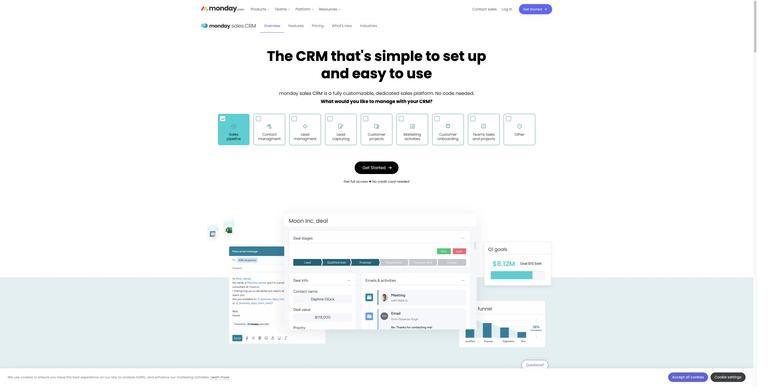 Task type: describe. For each thing, give the bounding box(es) containing it.
Other checkbox
[[504, 114, 535, 145]]

the crm that's simple to set up and easy to use
[[267, 47, 486, 83]]

what
[[321, 98, 334, 105]]

customer projects
[[368, 132, 385, 141]]

group containing sales pipeline
[[216, 112, 537, 147]]

crm tag lead capturing image
[[336, 121, 346, 132]]

up
[[468, 47, 486, 66]]

learn more link
[[211, 375, 229, 380]]

use inside 'the crm that's simple to set up and easy to use'
[[407, 64, 432, 83]]

contact for contact sales
[[472, 7, 487, 12]]

sales
[[229, 132, 238, 137]]

no inside monday sales crm is a fully customizable, dedicated sales platform. no code needed. what would you like to manage with your crm?
[[435, 90, 441, 97]]

monday.com logo image
[[201, 3, 244, 14]]

activities
[[405, 136, 420, 141]]

crm tag customer projects image
[[371, 121, 382, 132]]

0 horizontal spatial get started button
[[355, 161, 399, 174]]

projects inside customer projects
[[369, 136, 384, 141]]

to right site,
[[118, 375, 122, 380]]

log in link
[[500, 5, 515, 13]]

dedicated
[[376, 90, 399, 97]]

0 horizontal spatial use
[[14, 375, 20, 380]]

we
[[8, 375, 13, 380]]

Marketing activities checkbox
[[396, 114, 428, 145]]

products
[[251, 7, 266, 12]]

Sales pipeline checkbox
[[218, 114, 250, 145]]

resources
[[319, 7, 337, 12]]

crm tag contact management image
[[264, 121, 275, 132]]

cookie settings button
[[711, 373, 746, 382]]

marketing activities
[[404, 132, 421, 141]]

lead for capturing
[[337, 132, 345, 137]]

contact sales
[[472, 7, 497, 12]]

products link
[[248, 5, 272, 13]]

to left set
[[426, 47, 440, 66]]

list containing products
[[248, 0, 343, 18]]

accept all cookies button
[[668, 373, 708, 382]]

cookie settings
[[715, 375, 741, 380]]

have
[[57, 375, 65, 380]]

started for the rightmost get started button
[[530, 7, 542, 12]]

settings
[[728, 375, 741, 380]]

full
[[351, 179, 355, 184]]

with
[[396, 98, 406, 105]]

on
[[100, 375, 104, 380]]

✦
[[369, 179, 371, 184]]

get started inside main element
[[523, 7, 542, 12]]

learn
[[211, 375, 220, 380]]

contact managment
[[258, 132, 281, 141]]

activities.
[[194, 375, 209, 380]]

customizable,
[[343, 90, 374, 97]]

pricing
[[312, 23, 324, 28]]

0 horizontal spatial and
[[147, 375, 154, 380]]

is
[[324, 90, 327, 97]]

industries link
[[356, 19, 381, 33]]

main element
[[248, 0, 552, 18]]

Customer onboarding checkbox
[[432, 114, 464, 145]]

credit
[[378, 179, 387, 184]]

managment for lead
[[294, 136, 316, 141]]

log
[[502, 7, 508, 12]]

and inside 'the crm that's simple to set up and easy to use'
[[321, 64, 349, 83]]

access
[[356, 179, 368, 184]]

customer for onboarding
[[439, 132, 457, 137]]

cookie
[[715, 375, 727, 380]]

teams link
[[272, 5, 293, 13]]

teams tasks and projects
[[473, 132, 495, 141]]

all
[[686, 375, 690, 380]]

the
[[267, 47, 293, 66]]

experience
[[81, 375, 99, 380]]

onboarding
[[438, 136, 458, 141]]

teams for teams tasks and projects
[[473, 132, 485, 137]]

set
[[443, 47, 465, 66]]

platform
[[296, 7, 310, 12]]

ensure
[[38, 375, 49, 380]]

enhance
[[155, 375, 169, 380]]

crm tag sales pipeline image
[[229, 121, 239, 132]]

best
[[73, 375, 80, 380]]

questions? button
[[521, 360, 548, 373]]

marketing
[[177, 375, 193, 380]]

crm tag other image
[[514, 121, 525, 132]]

new
[[345, 23, 352, 28]]

1 vertical spatial get
[[363, 165, 370, 171]]

code
[[443, 90, 454, 97]]

monday
[[279, 90, 298, 97]]

2 our from the left
[[170, 375, 176, 380]]

accept
[[672, 375, 685, 380]]

to left ensure
[[34, 375, 37, 380]]

1 horizontal spatial sales
[[401, 90, 412, 97]]

to inside monday sales crm is a fully customizable, dedicated sales platform. no code needed. what would you like to manage with your crm?
[[369, 98, 374, 105]]

fully
[[333, 90, 342, 97]]

features
[[288, 23, 304, 28]]

contact for contact managment
[[262, 132, 277, 137]]

crm tag customer onboarding image
[[443, 121, 453, 132]]

customer for projects
[[368, 132, 385, 137]]

we use cookies to ensure you have the best experience on our site, to analyze traffic, and enhance our marketing activities. learn more
[[8, 375, 229, 380]]

a
[[329, 90, 332, 97]]

monday sales crm is a fully customizable, dedicated sales platform. no code needed. what would you like to manage with your crm?
[[279, 90, 474, 105]]

analyze
[[123, 375, 135, 380]]

needed.
[[456, 90, 474, 97]]

capturing
[[332, 136, 350, 141]]

crm?
[[419, 98, 432, 105]]

get inside main element
[[523, 7, 529, 12]]

traffic,
[[136, 375, 146, 380]]



Task type: locate. For each thing, give the bounding box(es) containing it.
2 horizontal spatial get
[[523, 7, 529, 12]]

our right "enhance"
[[170, 375, 176, 380]]

features link
[[284, 19, 308, 33]]

contact
[[472, 7, 487, 12], [262, 132, 277, 137]]

started right in
[[530, 7, 542, 12]]

get started up get full access ✦ no credit card needed
[[363, 165, 386, 171]]

0 horizontal spatial sales
[[300, 90, 311, 97]]

0 vertical spatial contact
[[472, 7, 487, 12]]

2 horizontal spatial sales
[[488, 7, 497, 12]]

1 horizontal spatial you
[[350, 98, 359, 105]]

sales inside button
[[488, 7, 497, 12]]

1 horizontal spatial use
[[407, 64, 432, 83]]

you down 'customizable,'
[[350, 98, 359, 105]]

lead inside lead capturing
[[337, 132, 345, 137]]

1 horizontal spatial get started
[[523, 7, 542, 12]]

0 horizontal spatial customer
[[368, 132, 385, 137]]

projects inside teams tasks and projects
[[481, 136, 495, 141]]

platform.
[[414, 90, 434, 97]]

list
[[248, 0, 343, 18], [470, 0, 515, 18]]

0 vertical spatial get
[[523, 7, 529, 12]]

1 vertical spatial use
[[14, 375, 20, 380]]

2 horizontal spatial and
[[473, 136, 480, 141]]

Contact managment checkbox
[[254, 114, 285, 145]]

to
[[426, 47, 440, 66], [389, 64, 404, 83], [369, 98, 374, 105], [34, 375, 37, 380], [118, 375, 122, 380]]

overview
[[264, 23, 280, 28]]

1 customer from the left
[[368, 132, 385, 137]]

customer inside "customer onboarding"
[[439, 132, 457, 137]]

1 horizontal spatial get started button
[[519, 4, 552, 14]]

1 horizontal spatial projects
[[481, 136, 495, 141]]

1 horizontal spatial get
[[363, 165, 370, 171]]

sales left log
[[488, 7, 497, 12]]

crm inside monday sales crm is a fully customizable, dedicated sales platform. no code needed. what would you like to manage with your crm?
[[312, 90, 323, 97]]

contact sales button
[[470, 5, 500, 13]]

1 projects from the left
[[369, 136, 384, 141]]

customer down crm tag customer onboarding icon
[[439, 132, 457, 137]]

Lead capturing checkbox
[[325, 114, 357, 145]]

site,
[[111, 375, 117, 380]]

0 horizontal spatial get
[[344, 179, 350, 184]]

0 horizontal spatial list
[[248, 0, 343, 18]]

crm tag team tasks n projects image
[[479, 121, 489, 132]]

1 vertical spatial teams
[[473, 132, 485, 137]]

contact left log
[[472, 7, 487, 12]]

started
[[530, 7, 542, 12], [371, 165, 386, 171]]

log in
[[502, 7, 512, 12]]

in
[[509, 7, 512, 12]]

1 vertical spatial no
[[372, 179, 377, 184]]

0 horizontal spatial teams
[[275, 7, 287, 12]]

use up platform.
[[407, 64, 432, 83]]

accept all cookies
[[672, 375, 704, 380]]

use right 'we'
[[14, 375, 20, 380]]

managment for contact
[[258, 136, 281, 141]]

pipeline
[[227, 136, 241, 141]]

marketing
[[404, 132, 421, 137]]

customer down "crm tag customer projects" icon
[[368, 132, 385, 137]]

0 horizontal spatial projects
[[369, 136, 384, 141]]

no left code
[[435, 90, 441, 97]]

needed
[[397, 179, 409, 184]]

0 horizontal spatial lead
[[301, 132, 309, 137]]

and
[[321, 64, 349, 83], [473, 136, 480, 141], [147, 375, 154, 380]]

to up 'dedicated'
[[389, 64, 404, 83]]

sales pipeline
[[227, 132, 241, 141]]

lead inside lead managment
[[301, 132, 309, 137]]

get full access ✦ no credit card needed
[[344, 179, 409, 184]]

industries
[[360, 23, 377, 28]]

and down the 'crm tag team tasks n projects' icon
[[473, 136, 480, 141]]

started up get full access ✦ no credit card needed
[[371, 165, 386, 171]]

0 horizontal spatial get started
[[363, 165, 386, 171]]

managment inside "lead managment" option
[[294, 136, 316, 141]]

teams inside teams tasks and projects
[[473, 132, 485, 137]]

1 horizontal spatial started
[[530, 7, 542, 12]]

0 vertical spatial started
[[530, 7, 542, 12]]

1 vertical spatial get started
[[363, 165, 386, 171]]

0 vertical spatial crm
[[296, 47, 328, 66]]

dialog containing we use cookies to ensure you have the best experience on our site, to analyze traffic, and enhance our marketing activities.
[[0, 368, 753, 386]]

Teams tasks and projects checkbox
[[468, 114, 500, 145]]

started inside main element
[[530, 7, 542, 12]]

1 horizontal spatial cookies
[[691, 375, 704, 380]]

0 vertical spatial use
[[407, 64, 432, 83]]

cookies right 'we'
[[21, 375, 33, 380]]

get right in
[[523, 7, 529, 12]]

0 vertical spatial you
[[350, 98, 359, 105]]

1 vertical spatial and
[[473, 136, 480, 141]]

1 vertical spatial get started button
[[355, 161, 399, 174]]

our right on
[[105, 375, 110, 380]]

would
[[335, 98, 349, 105]]

get left full
[[344, 179, 350, 184]]

2 vertical spatial get
[[344, 179, 350, 184]]

crm tag lead management image
[[300, 121, 310, 132]]

and right traffic,
[[147, 375, 154, 380]]

0 horizontal spatial cookies
[[21, 375, 33, 380]]

use
[[407, 64, 432, 83], [14, 375, 20, 380]]

cookies right all
[[691, 375, 704, 380]]

0 horizontal spatial managment
[[258, 136, 281, 141]]

teams up overview
[[275, 7, 287, 12]]

projects down "crm tag customer projects" icon
[[369, 136, 384, 141]]

1 vertical spatial started
[[371, 165, 386, 171]]

sales for monday
[[300, 90, 311, 97]]

you
[[350, 98, 359, 105], [50, 375, 56, 380]]

crm
[[296, 47, 328, 66], [312, 90, 323, 97]]

lead down crm tag lead management image
[[301, 132, 309, 137]]

cookies inside button
[[691, 375, 704, 380]]

sales up the with at right top
[[401, 90, 412, 97]]

1 horizontal spatial contact
[[472, 7, 487, 12]]

our
[[105, 375, 110, 380], [170, 375, 176, 380]]

sales right monday
[[300, 90, 311, 97]]

contact down crm tag contact management image
[[262, 132, 277, 137]]

contact inside contact managment
[[262, 132, 277, 137]]

0 vertical spatial teams
[[275, 7, 287, 12]]

lead
[[301, 132, 309, 137], [337, 132, 345, 137]]

customer
[[368, 132, 385, 137], [439, 132, 457, 137]]

1 vertical spatial you
[[50, 375, 56, 380]]

card
[[388, 179, 396, 184]]

2 list from the left
[[470, 0, 515, 18]]

1 horizontal spatial and
[[321, 64, 349, 83]]

2 customer from the left
[[439, 132, 457, 137]]

0 horizontal spatial you
[[50, 375, 56, 380]]

list containing contact sales
[[470, 0, 515, 18]]

get started button up get full access ✦ no credit card needed
[[355, 161, 399, 174]]

dialog
[[0, 368, 753, 386]]

and up fully
[[321, 64, 349, 83]]

get started
[[523, 7, 542, 12], [363, 165, 386, 171]]

what's
[[332, 23, 344, 28]]

1 horizontal spatial no
[[435, 90, 441, 97]]

you inside monday sales crm is a fully customizable, dedicated sales platform. no code needed. what would you like to manage with your crm?
[[350, 98, 359, 105]]

your
[[407, 98, 418, 105]]

1 horizontal spatial lead
[[337, 132, 345, 137]]

cookies for use
[[21, 375, 33, 380]]

no right ✦
[[372, 179, 377, 184]]

lead down the 'crm tag lead capturing' image
[[337, 132, 345, 137]]

platform link
[[293, 5, 317, 13]]

like
[[360, 98, 368, 105]]

the
[[66, 375, 72, 380]]

that's
[[331, 47, 371, 66]]

crm tag marketing activities image
[[407, 121, 417, 132]]

questions?
[[526, 362, 544, 367]]

other
[[515, 132, 524, 137]]

0 vertical spatial get started button
[[519, 4, 552, 14]]

teams inside main element
[[275, 7, 287, 12]]

0 horizontal spatial our
[[105, 375, 110, 380]]

simple
[[374, 47, 423, 66]]

0 horizontal spatial no
[[372, 179, 377, 184]]

contact inside button
[[472, 7, 487, 12]]

resources link
[[317, 5, 343, 13]]

0 horizontal spatial started
[[371, 165, 386, 171]]

Customer projects checkbox
[[361, 114, 392, 145]]

Lead managment checkbox
[[289, 114, 321, 145]]

1 horizontal spatial customer
[[439, 132, 457, 137]]

teams down the 'crm tag team tasks n projects' icon
[[473, 132, 485, 137]]

get started right in
[[523, 7, 542, 12]]

overview link
[[260, 19, 284, 33]]

managment down crm tag contact management image
[[258, 136, 281, 141]]

and inside teams tasks and projects
[[473, 136, 480, 141]]

projects down the 'crm tag team tasks n projects' icon
[[481, 136, 495, 141]]

easy
[[352, 64, 386, 83]]

0 vertical spatial no
[[435, 90, 441, 97]]

monday.com crm and sales image
[[201, 19, 256, 33]]

pricing link
[[308, 19, 328, 33]]

to right like
[[369, 98, 374, 105]]

2 vertical spatial and
[[147, 375, 154, 380]]

customer onboarding
[[438, 132, 458, 141]]

tasks
[[486, 132, 495, 137]]

lead for managment
[[301, 132, 309, 137]]

0 horizontal spatial contact
[[262, 132, 277, 137]]

you left have
[[50, 375, 56, 380]]

get
[[523, 7, 529, 12], [363, 165, 370, 171], [344, 179, 350, 184]]

teams
[[275, 7, 287, 12], [473, 132, 485, 137]]

started for the left get started button
[[371, 165, 386, 171]]

1 managment from the left
[[258, 136, 281, 141]]

managment down crm tag lead management image
[[294, 136, 316, 141]]

1 horizontal spatial our
[[170, 375, 176, 380]]

get started button right in
[[519, 4, 552, 14]]

customer inside checkbox
[[368, 132, 385, 137]]

1 lead from the left
[[301, 132, 309, 137]]

0 vertical spatial and
[[321, 64, 349, 83]]

group
[[216, 112, 537, 147]]

0 vertical spatial get started
[[523, 7, 542, 12]]

crm inside 'the crm that's simple to set up and easy to use'
[[296, 47, 328, 66]]

cookies for all
[[691, 375, 704, 380]]

get up ✦
[[363, 165, 370, 171]]

1 horizontal spatial list
[[470, 0, 515, 18]]

managment inside contact managment option
[[258, 136, 281, 141]]

more
[[221, 375, 229, 380]]

teams for teams
[[275, 7, 287, 12]]

2 projects from the left
[[481, 136, 495, 141]]

managment
[[258, 136, 281, 141], [294, 136, 316, 141]]

1 vertical spatial contact
[[262, 132, 277, 137]]

2 managment from the left
[[294, 136, 316, 141]]

1 horizontal spatial managment
[[294, 136, 316, 141]]

1 list from the left
[[248, 0, 343, 18]]

1 vertical spatial crm
[[312, 90, 323, 97]]

sales for contact
[[488, 7, 497, 12]]

1 horizontal spatial teams
[[473, 132, 485, 137]]

what's new link
[[328, 19, 356, 33]]

what's new
[[332, 23, 352, 28]]

cookies
[[21, 375, 33, 380], [691, 375, 704, 380]]

1 our from the left
[[105, 375, 110, 380]]

you inside dialog
[[50, 375, 56, 380]]

lead managment
[[294, 132, 316, 141]]

manage
[[375, 98, 395, 105]]

sales
[[488, 7, 497, 12], [300, 90, 311, 97], [401, 90, 412, 97]]

2 lead from the left
[[337, 132, 345, 137]]

lead capturing
[[332, 132, 350, 141]]



Task type: vqa. For each thing, say whether or not it's contained in the screenshot.
the leftmost Get Started button
yes



